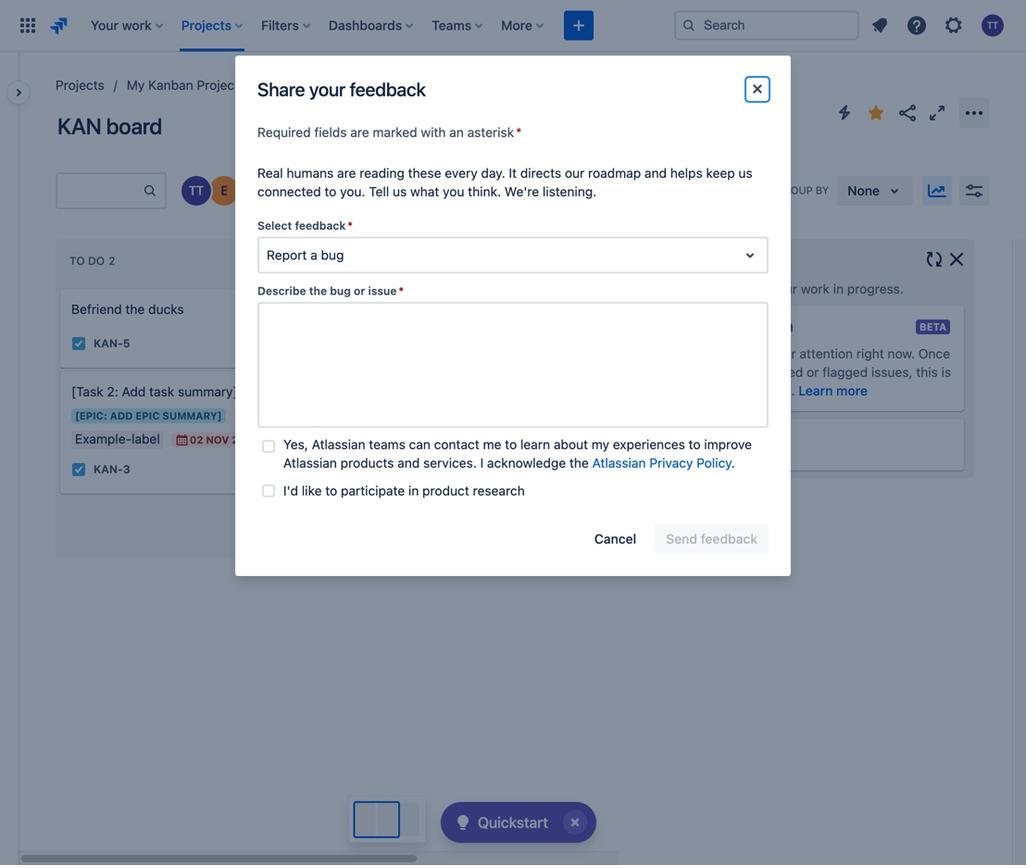 Task type: vqa. For each thing, say whether or not it's contained in the screenshot.
*
yes



Task type: locate. For each thing, give the bounding box(es) containing it.
bug down in
[[330, 285, 351, 298]]

0 of 1 child issues complete image
[[246, 336, 260, 351], [246, 336, 260, 351]]

to right "like"
[[326, 483, 338, 499]]

1 vertical spatial us
[[393, 184, 407, 199]]

your left 'work'
[[772, 281, 798, 297]]

add for 26 oct 2023
[[371, 431, 394, 443]]

the down about
[[570, 456, 589, 471]]

projects
[[56, 77, 105, 93]]

the inside yes, atlassian teams can contact me to learn about my experiences to improve atlassian products and services. i acknowledge the
[[570, 456, 589, 471]]

banner
[[0, 0, 1027, 52]]

1 vertical spatial 2023
[[492, 456, 520, 468]]

task image
[[71, 336, 86, 351], [71, 462, 86, 477]]

befriend the ducks
[[71, 302, 184, 317], [333, 302, 445, 317]]

0 horizontal spatial befriend
[[71, 302, 122, 317]]

issue inside button
[[653, 298, 685, 313]]

0 horizontal spatial you
[[443, 184, 465, 199]]

kan-3
[[94, 463, 130, 476]]

them.
[[761, 383, 796, 399]]

learn
[[521, 437, 551, 452]]

1 horizontal spatial befriend the ducks
[[333, 302, 445, 317]]

to inside real humans are reading these every day. it directs our roadmap and helps keep us connected to you. tell us what you think. we're listening.
[[325, 184, 337, 199]]

the down progress at left
[[387, 302, 406, 317]]

with inside board insights dialog
[[743, 281, 768, 297]]

add people image
[[280, 180, 302, 202]]

kan- up 2:
[[94, 337, 123, 350]]

are
[[351, 125, 370, 140], [337, 165, 356, 181], [698, 346, 717, 361]]

or
[[354, 285, 365, 298], [807, 365, 820, 380]]

1 vertical spatial for
[[780, 346, 797, 361]]

for up blocked
[[780, 346, 797, 361]]

kan-5
[[94, 337, 130, 350]]

atlassian privacy policy .
[[593, 456, 736, 471]]

summary] for 26
[[424, 431, 483, 443]]

0 horizontal spatial and
[[398, 456, 420, 471]]

1 vertical spatial [epic: add epic summary]
[[336, 431, 483, 443]]

0 vertical spatial *
[[516, 125, 522, 140]]

check image
[[452, 812, 474, 834]]

* down the you.
[[348, 219, 353, 232]]

2 horizontal spatial *
[[516, 125, 522, 140]]

0 vertical spatial add
[[122, 384, 146, 399]]

1 befriend the ducks from the left
[[71, 302, 184, 317]]

our
[[565, 165, 585, 181]]

02 november 2023 image
[[175, 433, 190, 447], [175, 433, 190, 447]]

atlassian down my
[[593, 456, 646, 471]]

kan-2
[[355, 485, 391, 498]]

group
[[777, 185, 813, 197]]

[epic: up products
[[336, 431, 369, 443]]

1 vertical spatial kan-
[[94, 463, 123, 476]]

summary] up 26
[[424, 431, 483, 443]]

in right 'work'
[[834, 281, 844, 297]]

0 vertical spatial 2023
[[232, 434, 259, 446]]

2 ducks from the left
[[410, 302, 445, 317]]

create
[[609, 298, 650, 313]]

refresh insights panel image
[[924, 248, 946, 271]]

create issue button
[[583, 289, 824, 323]]

reading
[[360, 165, 405, 181]]

1 horizontal spatial you
[[660, 365, 682, 380]]

there
[[660, 346, 695, 361]]

befriend up kan-5
[[71, 302, 122, 317]]

helps
[[671, 165, 703, 181]]

by
[[816, 185, 830, 197]]

1 horizontal spatial with
[[743, 281, 768, 297]]

you down every
[[443, 184, 465, 199]]

or down in progress
[[354, 285, 365, 298]]

1 vertical spatial [epic:
[[336, 431, 369, 443]]

[epic: add epic summary]
[[75, 410, 222, 422], [336, 431, 483, 443]]

2 horizontal spatial feedback
[[724, 437, 781, 452]]

attention
[[731, 317, 794, 335], [800, 346, 854, 361]]

0 vertical spatial in
[[834, 281, 844, 297]]

2 vertical spatial add
[[371, 431, 394, 443]]

1 horizontal spatial feedback
[[350, 78, 426, 100]]

to right me
[[505, 437, 517, 452]]

with left an
[[421, 125, 446, 140]]

in inside dialog
[[834, 281, 844, 297]]

bug right a
[[321, 247, 344, 263]]

1 horizontal spatial epic
[[397, 431, 421, 443]]

bug for a
[[321, 247, 344, 263]]

share your feedback
[[258, 78, 426, 100]]

in
[[834, 281, 844, 297], [409, 483, 419, 499]]

0 horizontal spatial ducks
[[148, 302, 184, 317]]

[epic: for 02 nov 2023
[[75, 410, 107, 422]]

0 horizontal spatial epic
[[136, 410, 160, 422]]

1 vertical spatial feedback
[[295, 219, 346, 232]]

work
[[801, 281, 830, 297]]

feedback inside button
[[724, 437, 781, 452]]

26 oct 2023
[[451, 456, 520, 468]]

yes,
[[284, 437, 309, 452]]

1 vertical spatial you
[[660, 365, 682, 380]]

befriend the ducks down progress at left
[[333, 302, 445, 317]]

1 vertical spatial attention
[[800, 346, 854, 361]]

[epic:
[[75, 410, 107, 422], [336, 431, 369, 443]]

1 vertical spatial *
[[348, 219, 353, 232]]

befriend down describe the bug or issue * at top
[[333, 302, 383, 317]]

to left the you.
[[325, 184, 337, 199]]

epic left contact
[[397, 431, 421, 443]]

1 vertical spatial your
[[772, 281, 798, 297]]

for up no
[[708, 317, 728, 335]]

kan
[[57, 113, 102, 139]]

1 horizontal spatial and
[[645, 165, 667, 181]]

in right 2
[[409, 483, 419, 499]]

1 vertical spatial epic
[[397, 431, 421, 443]]

2 vertical spatial *
[[399, 285, 404, 298]]

[epic: add epic summary] up 26 october 2023 icon
[[336, 431, 483, 443]]

project
[[197, 77, 239, 93]]

for
[[708, 317, 728, 335], [780, 346, 797, 361]]

open image
[[740, 244, 762, 266]]

1 vertical spatial summary]
[[163, 410, 222, 422]]

0 vertical spatial epic
[[136, 410, 160, 422]]

1 horizontal spatial your
[[772, 281, 798, 297]]

1 horizontal spatial befriend
[[333, 302, 383, 317]]

to right up
[[697, 281, 709, 297]]

epic down '[task 2: add task summary]'
[[136, 410, 160, 422]]

more
[[837, 383, 868, 399]]

feedback for give feedback
[[724, 437, 781, 452]]

nov
[[206, 434, 229, 446]]

0 horizontal spatial with
[[421, 125, 446, 140]]

add
[[122, 384, 146, 399], [110, 410, 133, 422], [371, 431, 394, 443]]

find
[[735, 383, 758, 399]]

no
[[721, 346, 736, 361]]

where
[[660, 383, 696, 399]]

give feedback button
[[660, 430, 954, 460]]

feedback up .
[[724, 437, 781, 452]]

2 vertical spatial feedback
[[724, 437, 781, 452]]

is
[[942, 365, 952, 380]]

5
[[123, 337, 130, 350]]

issue down progress at left
[[368, 285, 397, 298]]

1 vertical spatial in
[[409, 483, 419, 499]]

issue down "stay"
[[653, 298, 685, 313]]

2 task image from the top
[[71, 462, 86, 477]]

with right date
[[743, 281, 768, 297]]

feedback icon image
[[671, 437, 686, 451]]

1 horizontal spatial in
[[834, 281, 844, 297]]

summary]
[[178, 384, 238, 399], [163, 410, 222, 422], [424, 431, 483, 443]]

acknowledge
[[487, 456, 566, 471]]

us right keep
[[739, 165, 753, 181]]

experiences
[[613, 437, 686, 452]]

1 vertical spatial or
[[807, 365, 820, 380]]

2 vertical spatial summary]
[[424, 431, 483, 443]]

epic for 26
[[397, 431, 421, 443]]

[epic: down [task
[[75, 410, 107, 422]]

with for date
[[743, 281, 768, 297]]

[task
[[71, 384, 104, 399]]

kan- down 2:
[[94, 463, 123, 476]]

are up have
[[698, 346, 717, 361]]

0 vertical spatial kan-
[[94, 337, 123, 350]]

1 vertical spatial and
[[398, 456, 420, 471]]

0 horizontal spatial or
[[354, 285, 365, 298]]

0 vertical spatial and
[[645, 165, 667, 181]]

3
[[123, 463, 130, 476]]

0 horizontal spatial your
[[309, 78, 346, 100]]

bug
[[321, 247, 344, 263], [330, 285, 351, 298]]

None text field
[[258, 302, 769, 428]]

1 vertical spatial are
[[337, 165, 356, 181]]

1 vertical spatial task image
[[71, 462, 86, 477]]

1 horizontal spatial ducks
[[410, 302, 445, 317]]

* right asterisk
[[516, 125, 522, 140]]

beta
[[920, 321, 947, 333]]

add up products
[[371, 431, 394, 443]]

1 horizontal spatial 2023
[[492, 456, 520, 468]]

my kanban project
[[127, 77, 239, 93]]

board insights dialog
[[638, 239, 976, 478]]

issues,
[[872, 365, 913, 380]]

attention inside there are no issues for attention right now. once you have stuck, blocked or flagged issues, this is where you'll find them.
[[800, 346, 854, 361]]

summary] right task
[[178, 384, 238, 399]]

1 vertical spatial bug
[[330, 285, 351, 298]]

you down there at the right of the page
[[660, 365, 682, 380]]

2023 down me
[[492, 456, 520, 468]]

you
[[443, 184, 465, 199], [660, 365, 682, 380]]

directs
[[521, 165, 562, 181]]

1 horizontal spatial [epic: add epic summary]
[[336, 431, 483, 443]]

1 horizontal spatial or
[[807, 365, 820, 380]]

kan- down products
[[355, 485, 384, 498]]

kan-5 link
[[94, 336, 130, 352]]

0 horizontal spatial 2023
[[232, 434, 259, 446]]

are inside real humans are reading these every day. it directs our roadmap and helps keep us connected to you. tell us what you think. we're listening.
[[337, 165, 356, 181]]

unassigned image
[[237, 176, 267, 206]]

issues
[[660, 317, 704, 335]]

1 horizontal spatial issue
[[653, 298, 685, 313]]

0 vertical spatial us
[[739, 165, 753, 181]]

add down 2:
[[110, 410, 133, 422]]

issues
[[739, 346, 777, 361]]

2023 right the 'nov'
[[232, 434, 259, 446]]

1 horizontal spatial for
[[780, 346, 797, 361]]

1 horizontal spatial attention
[[800, 346, 854, 361]]

select
[[258, 219, 292, 232]]

services.
[[424, 456, 477, 471]]

1 task image from the top
[[71, 336, 86, 351]]

a
[[311, 247, 318, 263]]

summary] up 02
[[163, 410, 222, 422]]

0 horizontal spatial [epic:
[[75, 410, 107, 422]]

or up the learn
[[807, 365, 820, 380]]

1 horizontal spatial [epic:
[[336, 431, 369, 443]]

1 vertical spatial with
[[743, 281, 768, 297]]

describe
[[258, 285, 306, 298]]

[epic: for 26 oct 2023
[[336, 431, 369, 443]]

my
[[592, 437, 610, 452]]

and down can
[[398, 456, 420, 471]]

1 vertical spatial add
[[110, 410, 133, 422]]

26 october 2023 image
[[436, 454, 451, 469]]

every
[[445, 165, 478, 181]]

2 vertical spatial kan-
[[355, 485, 384, 498]]

feedback up a
[[295, 219, 346, 232]]

0 vertical spatial you
[[443, 184, 465, 199]]

0 horizontal spatial us
[[393, 184, 407, 199]]

task image left kan-5 link
[[71, 336, 86, 351]]

your up fields
[[309, 78, 346, 100]]

you inside there are no issues for attention right now. once you have stuck, blocked or flagged issues, this is where you'll find them.
[[660, 365, 682, 380]]

fields
[[315, 125, 347, 140]]

0 vertical spatial [epic:
[[75, 410, 107, 422]]

task
[[149, 384, 174, 399]]

atlassian
[[312, 437, 366, 452], [284, 456, 337, 471], [593, 456, 646, 471]]

marked
[[373, 125, 418, 140]]

1 horizontal spatial *
[[399, 285, 404, 298]]

0 vertical spatial bug
[[321, 247, 344, 263]]

jira image
[[48, 14, 70, 37], [48, 14, 70, 37]]

Search this board text field
[[57, 174, 143, 208]]

are for fields
[[351, 125, 370, 140]]

your
[[309, 78, 346, 100], [772, 281, 798, 297]]

2 befriend from the left
[[333, 302, 383, 317]]

feedback for select feedback *
[[295, 219, 346, 232]]

add for 02 nov 2023
[[110, 410, 133, 422]]

0 horizontal spatial befriend the ducks
[[71, 302, 184, 317]]

kan- inside 'link'
[[94, 463, 123, 476]]

0 vertical spatial with
[[421, 125, 446, 140]]

add right 2:
[[122, 384, 146, 399]]

close insights panel image
[[946, 248, 969, 271]]

kan- for kan-5
[[94, 337, 123, 350]]

0 vertical spatial [epic: add epic summary]
[[75, 410, 222, 422]]

ducks
[[148, 302, 184, 317], [410, 302, 445, 317]]

0 horizontal spatial feedback
[[295, 219, 346, 232]]

in
[[331, 255, 342, 268]]

0 vertical spatial are
[[351, 125, 370, 140]]

us right tell
[[393, 184, 407, 199]]

epic
[[136, 410, 160, 422], [397, 431, 421, 443]]

0 vertical spatial task image
[[71, 336, 86, 351]]

my
[[127, 77, 145, 93]]

attention up issues
[[731, 317, 794, 335]]

0 horizontal spatial attention
[[731, 317, 794, 335]]

you'll
[[700, 383, 732, 399]]

* down progress at left
[[399, 285, 404, 298]]

feedback up required fields are marked with an asterisk * at the top of page
[[350, 78, 426, 100]]

task image left the kan-3 'link'
[[71, 462, 86, 477]]

and left 'helps' at the top of the page
[[645, 165, 667, 181]]

to
[[325, 184, 337, 199], [697, 281, 709, 297], [505, 437, 517, 452], [689, 437, 701, 452], [326, 483, 338, 499]]

improve
[[705, 437, 753, 452]]

issue
[[368, 285, 397, 298], [653, 298, 685, 313]]

to do element
[[70, 255, 119, 268]]

0 horizontal spatial [epic: add epic summary]
[[75, 410, 222, 422]]

humans
[[287, 165, 334, 181]]

[epic: add epic summary] down '[task 2: add task summary]'
[[75, 410, 222, 422]]

[epic: add epic summary] for 26
[[336, 431, 483, 443]]

0 horizontal spatial for
[[708, 317, 728, 335]]

2 vertical spatial are
[[698, 346, 717, 361]]

the
[[309, 285, 327, 298], [125, 302, 145, 317], [387, 302, 406, 317], [570, 456, 589, 471]]

create image
[[568, 14, 590, 37]]

are right fields
[[351, 125, 370, 140]]

befriend the ducks up 5
[[71, 302, 184, 317]]

attention up flagged
[[800, 346, 854, 361]]

quickstart
[[478, 814, 549, 832]]

are up the you.
[[337, 165, 356, 181]]



Task type: describe. For each thing, give the bounding box(es) containing it.
search image
[[682, 18, 697, 33]]

are inside there are no issues for attention right now. once you have stuck, blocked or flagged issues, this is where you'll find them.
[[698, 346, 717, 361]]

the down a
[[309, 285, 327, 298]]

2:
[[107, 384, 118, 399]]

tell
[[369, 184, 390, 199]]

kanban
[[148, 77, 193, 93]]

epic for 02
[[136, 410, 160, 422]]

flagged
[[823, 365, 869, 380]]

your inside board insights dialog
[[772, 281, 798, 297]]

1 ducks from the left
[[148, 302, 184, 317]]

and inside yes, atlassian teams can contact me to learn about my experiences to improve atlassian products and services. i acknowledge the
[[398, 456, 420, 471]]

atlassian up products
[[312, 437, 366, 452]]

1 befriend from the left
[[71, 302, 122, 317]]

can
[[409, 437, 431, 452]]

think.
[[468, 184, 501, 199]]

policy
[[697, 456, 732, 471]]

atlassian privacy policy link
[[593, 456, 732, 471]]

oct
[[467, 456, 490, 468]]

bug for the
[[330, 285, 351, 298]]

to
[[70, 255, 85, 268]]

cancel
[[595, 532, 637, 547]]

primary element
[[11, 0, 660, 51]]

to right 'feedback icon'
[[689, 437, 701, 452]]

teams
[[369, 437, 406, 452]]

we're
[[505, 184, 540, 199]]

0 horizontal spatial *
[[348, 219, 353, 232]]

and inside real humans are reading these every day. it directs our roadmap and helps keep us connected to you. tell us what you think. we're listening.
[[645, 165, 667, 181]]

2023 for 26 oct 2023
[[492, 456, 520, 468]]

what
[[411, 184, 440, 199]]

connected
[[258, 184, 321, 199]]

select feedback *
[[258, 219, 353, 232]]

create issue
[[609, 298, 685, 313]]

automations menu button icon image
[[834, 101, 856, 124]]

insights
[[693, 251, 748, 268]]

0 horizontal spatial in
[[409, 483, 419, 499]]

26
[[451, 456, 465, 468]]

0 vertical spatial or
[[354, 285, 365, 298]]

me
[[483, 437, 502, 452]]

task image for kan-5
[[71, 336, 86, 351]]

these
[[408, 165, 442, 181]]

up
[[679, 281, 694, 297]]

stuck,
[[717, 365, 753, 380]]

listening.
[[543, 184, 597, 199]]

product
[[423, 483, 470, 499]]

eloisefrancis23 image
[[209, 176, 239, 206]]

issues for attention
[[660, 317, 794, 335]]

terry turtle image
[[182, 176, 211, 206]]

keep
[[707, 165, 736, 181]]

quickstart button
[[441, 803, 597, 843]]

asterisk
[[468, 125, 515, 140]]

02
[[190, 434, 203, 446]]

task image for kan-3
[[71, 462, 86, 477]]

for inside there are no issues for attention right now. once you have stuck, blocked or flagged issues, this is where you'll find them.
[[780, 346, 797, 361]]

give
[[693, 437, 720, 452]]

products
[[341, 456, 394, 471]]

or inside there are no issues for attention right now. once you have stuck, blocked or flagged issues, this is where you'll find them.
[[807, 365, 820, 380]]

date
[[713, 281, 740, 297]]

2 befriend the ducks from the left
[[333, 302, 445, 317]]

are for humans
[[337, 165, 356, 181]]

.
[[732, 456, 736, 471]]

kan- for kan-2
[[355, 485, 384, 498]]

describe the bug or issue *
[[258, 285, 404, 298]]

stay up to date with your work in progress.
[[649, 281, 904, 297]]

atlassian down yes,
[[284, 456, 337, 471]]

0 vertical spatial attention
[[731, 317, 794, 335]]

to inside board insights dialog
[[697, 281, 709, 297]]

participate
[[341, 483, 405, 499]]

with for marked
[[421, 125, 446, 140]]

group by
[[777, 185, 830, 197]]

board
[[106, 113, 162, 139]]

0 horizontal spatial issue
[[368, 285, 397, 298]]

report
[[267, 247, 307, 263]]

0 vertical spatial summary]
[[178, 384, 238, 399]]

research
[[473, 483, 525, 499]]

2
[[384, 485, 391, 498]]

26 october 2023 image
[[436, 454, 451, 469]]

this
[[917, 365, 939, 380]]

you inside real humans are reading these every day. it directs our roadmap and helps keep us connected to you. tell us what you think. we're listening.
[[443, 184, 465, 199]]

0 vertical spatial feedback
[[350, 78, 426, 100]]

progress
[[345, 255, 406, 268]]

learn more button
[[799, 382, 868, 400]]

[task 2: add task summary]
[[71, 384, 238, 399]]

to do
[[70, 255, 105, 268]]

kan-3 link
[[94, 462, 130, 478]]

1 horizontal spatial us
[[739, 165, 753, 181]]

have
[[685, 365, 713, 380]]

summary] for 02
[[163, 410, 222, 422]]

kan board
[[57, 113, 162, 139]]

once
[[919, 346, 951, 361]]

task image
[[333, 484, 348, 499]]

an
[[450, 125, 464, 140]]

kan- for kan-3
[[94, 463, 123, 476]]

right
[[857, 346, 885, 361]]

close modal image
[[747, 78, 769, 100]]

it
[[509, 165, 517, 181]]

the up 5
[[125, 302, 145, 317]]

real humans are reading these every day. it directs our roadmap and helps keep us connected to you. tell us what you think. we're listening.
[[258, 165, 753, 199]]

star kan board image
[[866, 102, 888, 124]]

report a bug
[[267, 247, 344, 263]]

learn more
[[799, 383, 868, 399]]

required
[[258, 125, 311, 140]]

there are no issues for attention right now. once you have stuck, blocked or flagged issues, this is where you'll find them.
[[660, 346, 952, 399]]

[epic: add epic summary] for 02
[[75, 410, 222, 422]]

2023 for 02 nov 2023
[[232, 434, 259, 446]]

you.
[[340, 184, 366, 199]]

now.
[[888, 346, 916, 361]]

insights image
[[927, 180, 949, 202]]

0 vertical spatial your
[[309, 78, 346, 100]]

i'd
[[284, 483, 298, 499]]

enter full screen image
[[927, 102, 949, 124]]

dismiss quickstart image
[[561, 808, 590, 838]]

cancel button
[[584, 525, 648, 554]]

learn
[[799, 383, 834, 399]]

unassigned image
[[266, 459, 288, 481]]

board
[[649, 251, 690, 268]]

02 nov 2023
[[190, 434, 259, 446]]

required fields are marked with an asterisk *
[[258, 125, 522, 140]]

yes, atlassian teams can contact me to learn about my experiences to improve atlassian products and services. i acknowledge the
[[284, 437, 753, 471]]

about
[[554, 437, 589, 452]]

Search field
[[675, 11, 860, 40]]

i
[[481, 456, 484, 471]]

0 vertical spatial for
[[708, 317, 728, 335]]



